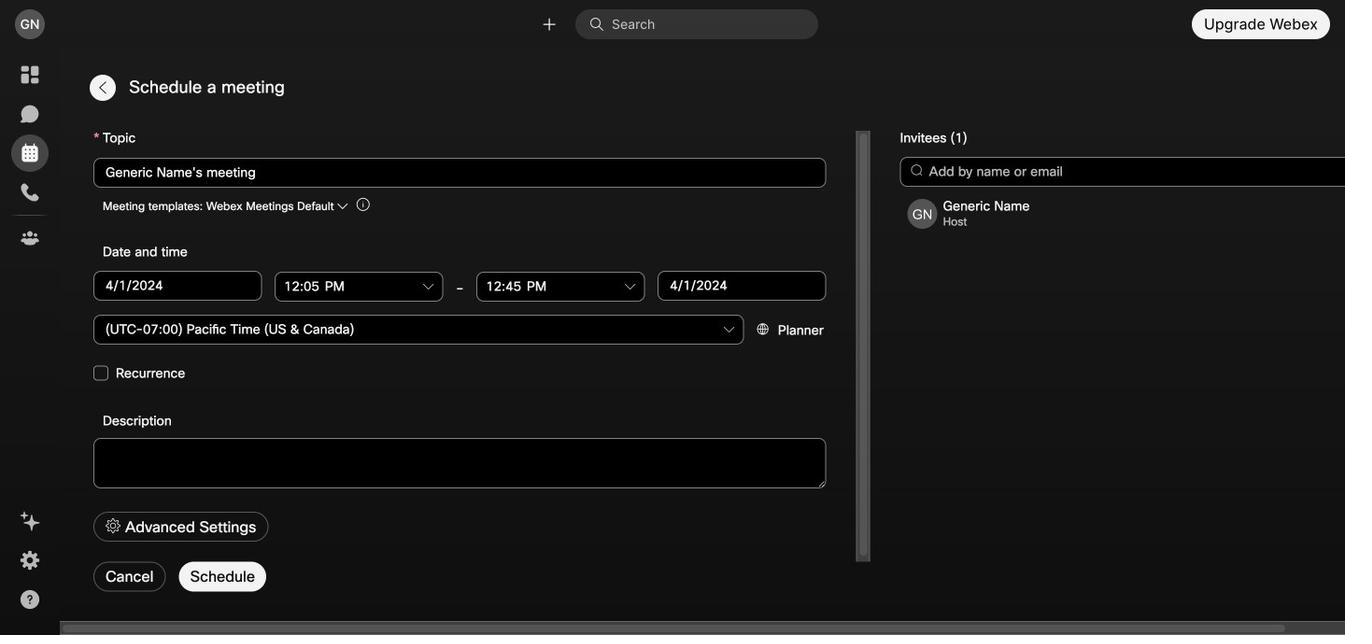 Task type: locate. For each thing, give the bounding box(es) containing it.
navigation
[[0, 49, 60, 635]]



Task type: vqa. For each thing, say whether or not it's contained in the screenshot.
2nd General list item from the top
no



Task type: describe. For each thing, give the bounding box(es) containing it.
webex tab list
[[11, 56, 49, 257]]



